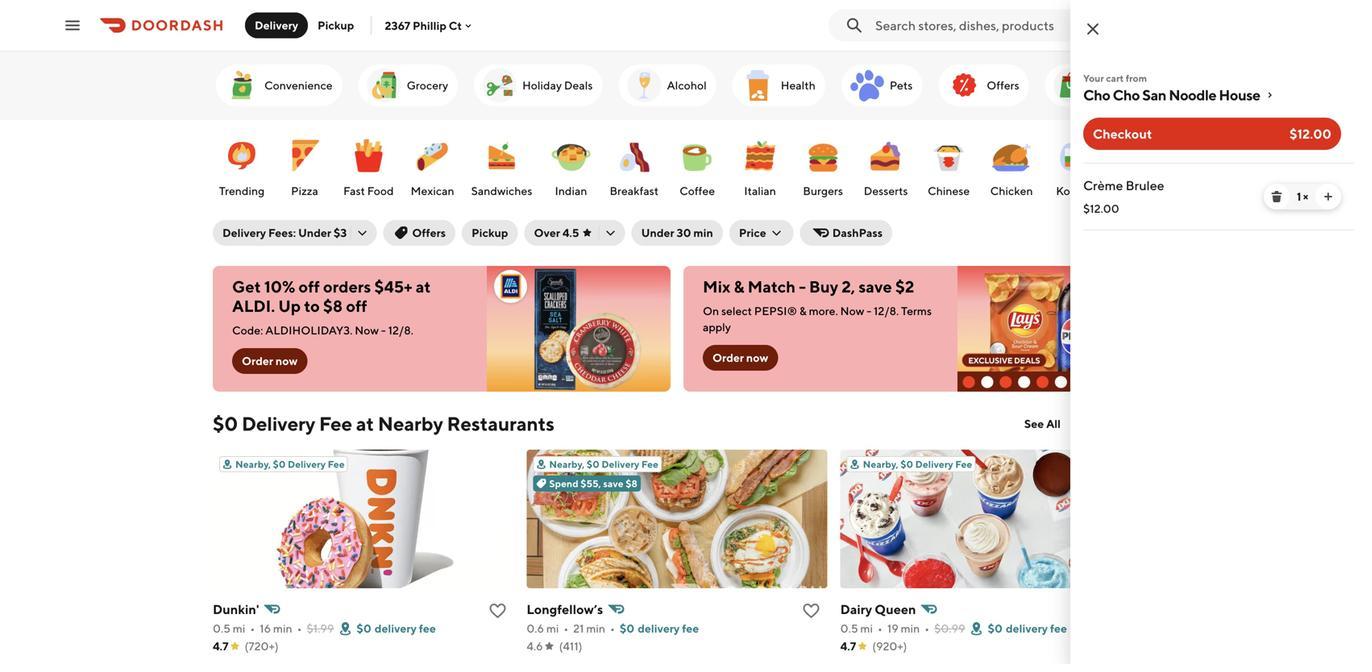 Task type: locate. For each thing, give the bounding box(es) containing it.
off
[[299, 277, 320, 296], [346, 297, 367, 316]]

buy
[[810, 277, 839, 296]]

0 horizontal spatial $12.00
[[1084, 202, 1120, 215]]

1
[[1298, 190, 1302, 203]]

cho cho san noodle house link
[[1084, 85, 1342, 105]]

0 horizontal spatial at
[[356, 413, 374, 436]]

price
[[739, 226, 767, 240]]

1 horizontal spatial order now button
[[703, 345, 779, 371]]

delivery right $1.99
[[375, 622, 417, 636]]

1 vertical spatial offers
[[412, 226, 446, 240]]

holiday deals image
[[481, 66, 519, 105]]

2 horizontal spatial fee
[[1051, 622, 1068, 636]]

- inside "get 10% off orders $45+ at aldi. up to $8 off code: aldiholiday3. now - 12/8."
[[381, 324, 386, 337]]

dairy
[[841, 602, 873, 617]]

0.5 down dunkin'
[[213, 622, 231, 636]]

pickup button
[[308, 13, 364, 38], [462, 220, 518, 246]]

1 horizontal spatial 0.5
[[841, 622, 859, 636]]

save right 2,
[[859, 277, 893, 296]]

now for $8
[[276, 354, 298, 368]]

min for dairy queen
[[901, 622, 920, 636]]

save right $55,
[[604, 478, 624, 490]]

aldiholiday3.
[[265, 324, 353, 337]]

1 mi from the left
[[233, 622, 245, 636]]

delivery right 21
[[638, 622, 680, 636]]

1 cho from the left
[[1084, 86, 1111, 104]]

0 horizontal spatial fee
[[419, 622, 436, 636]]

0 horizontal spatial cho
[[1084, 86, 1111, 104]]

& left more.
[[800, 304, 807, 318]]

(720+)
[[245, 640, 279, 653]]

indian
[[555, 184, 588, 198]]

1 horizontal spatial $0 delivery fee
[[989, 622, 1068, 636]]

pepsi®
[[755, 304, 798, 318]]

0 vertical spatial off
[[299, 277, 320, 296]]

2 horizontal spatial nearby,
[[864, 459, 899, 470]]

order
[[713, 351, 744, 365], [242, 354, 273, 368]]

order now down code:
[[242, 354, 298, 368]]

1 horizontal spatial &
[[800, 304, 807, 318]]

on
[[703, 304, 720, 318]]

2 $0 delivery fee from the left
[[989, 622, 1068, 636]]

1 vertical spatial at
[[356, 413, 374, 436]]

1 vertical spatial 12/8.
[[388, 324, 414, 337]]

$12.00 for crème brulee
[[1084, 202, 1120, 215]]

1 nearby, $0 delivery fee from the left
[[236, 459, 345, 470]]

0 horizontal spatial nearby, $0 delivery fee
[[236, 459, 345, 470]]

order now button down apply
[[703, 345, 779, 371]]

fee
[[419, 622, 436, 636], [682, 622, 699, 636], [1051, 622, 1068, 636]]

$0 delivery fee for dairy queen
[[989, 622, 1068, 636]]

1 horizontal spatial nearby,
[[550, 459, 585, 470]]

min right 30
[[694, 226, 714, 240]]

• right 21
[[611, 622, 615, 636]]

1 0.5 from the left
[[213, 622, 231, 636]]

1 • from the left
[[250, 622, 255, 636]]

3 fee from the left
[[1051, 622, 1068, 636]]

nearby,
[[236, 459, 271, 470], [550, 459, 585, 470], [864, 459, 899, 470]]

now down pepsi®
[[747, 351, 769, 365]]

1 horizontal spatial cho
[[1114, 86, 1141, 104]]

4.7 down dunkin'
[[213, 640, 229, 653]]

1 horizontal spatial 4.7
[[841, 640, 857, 653]]

delivery
[[255, 19, 298, 32], [223, 226, 266, 240], [242, 413, 315, 436], [288, 459, 326, 470], [602, 459, 640, 470], [916, 459, 954, 470]]

6 • from the left
[[925, 622, 930, 636]]

mi for dunkin'
[[233, 622, 245, 636]]

off down orders
[[346, 297, 367, 316]]

3 nearby, $0 delivery fee from the left
[[864, 459, 973, 470]]

1 vertical spatial now
[[355, 324, 379, 337]]

1 vertical spatial &
[[800, 304, 807, 318]]

0 horizontal spatial order
[[242, 354, 273, 368]]

• left 16
[[250, 622, 255, 636]]

fee for dunkin'
[[419, 622, 436, 636]]

see all
[[1025, 417, 1061, 431]]

0 horizontal spatial under
[[298, 226, 332, 240]]

order now
[[713, 351, 769, 365], [242, 354, 298, 368]]

0 horizontal spatial pickup
[[318, 19, 354, 32]]

2 horizontal spatial nearby, $0 delivery fee
[[864, 459, 973, 470]]

1 vertical spatial $12.00
[[1084, 202, 1120, 215]]

$8 inside "get 10% off orders $45+ at aldi. up to $8 off code: aldiholiday3. now - 12/8."
[[323, 297, 343, 316]]

3 nearby, from the left
[[864, 459, 899, 470]]

cho down your
[[1084, 86, 1111, 104]]

1 horizontal spatial $8
[[626, 478, 638, 490]]

2 vertical spatial -
[[381, 324, 386, 337]]

0 horizontal spatial $8
[[323, 297, 343, 316]]

- right more.
[[867, 304, 872, 318]]

- down $45+
[[381, 324, 386, 337]]

save inside mix & match - buy 2, save $2 on select pepsi® & more. now - 12/8. terms apply
[[859, 277, 893, 296]]

0 horizontal spatial delivery
[[375, 622, 417, 636]]

1 nearby, from the left
[[236, 459, 271, 470]]

italian
[[745, 184, 777, 198]]

0 horizontal spatial mi
[[233, 622, 245, 636]]

under
[[298, 226, 332, 240], [642, 226, 675, 240]]

$12.00 down the 'crème'
[[1084, 202, 1120, 215]]

- left buy
[[799, 277, 806, 296]]

min right 16
[[273, 622, 292, 636]]

1 horizontal spatial now
[[747, 351, 769, 365]]

0 vertical spatial at
[[416, 277, 431, 296]]

fast food
[[344, 184, 394, 198]]

order now button for on
[[703, 345, 779, 371]]

0 horizontal spatial 4.7
[[213, 640, 229, 653]]

delivery inside button
[[255, 19, 298, 32]]

pickup right delivery button
[[318, 19, 354, 32]]

12/8. left terms
[[874, 304, 899, 318]]

1 horizontal spatial delivery
[[638, 622, 680, 636]]

close image
[[1084, 19, 1103, 39]]

0 horizontal spatial order now button
[[232, 348, 308, 374]]

• left $0.99 on the bottom right of the page
[[925, 622, 930, 636]]

• left 19
[[878, 622, 883, 636]]

12/8. inside "get 10% off orders $45+ at aldi. up to $8 off code: aldiholiday3. now - 12/8."
[[388, 324, 414, 337]]

1 horizontal spatial off
[[346, 297, 367, 316]]

0.5 for dunkin'
[[213, 622, 231, 636]]

(920+)
[[873, 640, 908, 653]]

16
[[260, 622, 271, 636]]

restaurants
[[447, 413, 555, 436]]

cho down from
[[1114, 86, 1141, 104]]

orders
[[323, 277, 371, 296]]

1 4.7 from the left
[[213, 640, 229, 653]]

min right 19
[[901, 622, 920, 636]]

0 vertical spatial $8
[[323, 297, 343, 316]]

$0 delivery fee for dunkin'
[[357, 622, 436, 636]]

now
[[747, 351, 769, 365], [276, 354, 298, 368]]

mix & match - buy 2, save $2 on select pepsi® & more. now - 12/8. terms apply
[[703, 277, 932, 334]]

order down apply
[[713, 351, 744, 365]]

& right mix
[[734, 277, 745, 296]]

next button of carousel image
[[1134, 157, 1150, 173]]

checkout
[[1094, 126, 1153, 142]]

min for longfellow's
[[587, 622, 606, 636]]

offers right offers icon at the top
[[987, 79, 1020, 92]]

2 0.5 from the left
[[841, 622, 859, 636]]

0 horizontal spatial nearby,
[[236, 459, 271, 470]]

now for select
[[747, 351, 769, 365]]

$0.99
[[935, 622, 966, 636]]

pickup button down sandwiches
[[462, 220, 518, 246]]

1 $0 delivery fee from the left
[[357, 622, 436, 636]]

1 horizontal spatial $12.00
[[1290, 126, 1332, 142]]

12/8. inside mix & match - buy 2, save $2 on select pepsi® & more. now - 12/8. terms apply
[[874, 304, 899, 318]]

$8 right "to"
[[323, 297, 343, 316]]

0 horizontal spatial off
[[299, 277, 320, 296]]

mi right '0.6'
[[547, 622, 559, 636]]

$0
[[213, 413, 238, 436], [273, 459, 286, 470], [587, 459, 600, 470], [901, 459, 914, 470], [357, 622, 372, 636], [620, 622, 635, 636], [989, 622, 1003, 636]]

0 vertical spatial now
[[841, 304, 865, 318]]

order now button down code:
[[232, 348, 308, 374]]

&
[[734, 277, 745, 296], [800, 304, 807, 318]]

1 horizontal spatial at
[[416, 277, 431, 296]]

2 delivery from the left
[[638, 622, 680, 636]]

- for 2,
[[867, 304, 872, 318]]

your cart from
[[1084, 73, 1148, 84]]

0 horizontal spatial now
[[355, 324, 379, 337]]

1 fee from the left
[[419, 622, 436, 636]]

pizza
[[291, 184, 318, 198]]

21
[[574, 622, 584, 636]]

1 horizontal spatial pickup button
[[462, 220, 518, 246]]

now inside "get 10% off orders $45+ at aldi. up to $8 off code: aldiholiday3. now - 12/8."
[[355, 324, 379, 337]]

order now button
[[703, 345, 779, 371], [232, 348, 308, 374]]

delivery for dairy queen
[[1007, 622, 1049, 636]]

0 vertical spatial 12/8.
[[874, 304, 899, 318]]

$12.00
[[1290, 126, 1332, 142], [1084, 202, 1120, 215]]

1 horizontal spatial under
[[642, 226, 675, 240]]

$12.00 up ×
[[1290, 126, 1332, 142]]

$0 delivery fee right $1.99
[[357, 622, 436, 636]]

1 horizontal spatial order now
[[713, 351, 769, 365]]

deals
[[564, 79, 593, 92]]

offers down mexican
[[412, 226, 446, 240]]

grocery image
[[365, 66, 404, 105]]

12/8.
[[874, 304, 899, 318], [388, 324, 414, 337]]

1 vertical spatial off
[[346, 297, 367, 316]]

offers image
[[945, 66, 984, 105]]

off up "to"
[[299, 277, 320, 296]]

1 horizontal spatial save
[[859, 277, 893, 296]]

1 horizontal spatial offers
[[987, 79, 1020, 92]]

see all link
[[1015, 411, 1071, 437]]

fees:
[[269, 226, 296, 240]]

under left $3
[[298, 226, 332, 240]]

min
[[694, 226, 714, 240], [273, 622, 292, 636], [587, 622, 606, 636], [901, 622, 920, 636]]

1 delivery from the left
[[375, 622, 417, 636]]

• left 21
[[564, 622, 569, 636]]

terms
[[902, 304, 932, 318]]

1 horizontal spatial -
[[799, 277, 806, 296]]

0 vertical spatial pickup
[[318, 19, 354, 32]]

click to add this store to your saved list image
[[802, 602, 822, 621]]

pickup button left 2367
[[308, 13, 364, 38]]

now down orders
[[355, 324, 379, 337]]

see
[[1025, 417, 1045, 431]]

1 horizontal spatial nearby, $0 delivery fee
[[550, 459, 659, 470]]

cart
[[1107, 73, 1125, 84]]

now for $45+
[[355, 324, 379, 337]]

0 horizontal spatial 12/8.
[[388, 324, 414, 337]]

0 vertical spatial offers
[[987, 79, 1020, 92]]

2 horizontal spatial mi
[[861, 622, 873, 636]]

1 under from the left
[[298, 226, 332, 240]]

now inside mix & match - buy 2, save $2 on select pepsi® & more. now - 12/8. terms apply
[[841, 304, 865, 318]]

4.6
[[527, 640, 543, 653]]

0 horizontal spatial $0 delivery fee
[[357, 622, 436, 636]]

$0 delivery fee right $0.99 on the bottom right of the page
[[989, 622, 1068, 636]]

min right 21
[[587, 622, 606, 636]]

delivery right $0.99 on the bottom right of the page
[[1007, 622, 1049, 636]]

order for on
[[713, 351, 744, 365]]

at inside the $0 delivery fee at nearby restaurants link
[[356, 413, 374, 436]]

convenience link
[[216, 65, 342, 106]]

1 horizontal spatial 12/8.
[[874, 304, 899, 318]]

0 horizontal spatial -
[[381, 324, 386, 337]]

under 30 min button
[[632, 220, 723, 246]]

now down aldiholiday3.
[[276, 354, 298, 368]]

cho cho san noodle house
[[1084, 86, 1261, 104]]

match
[[748, 277, 796, 296]]

health
[[781, 79, 816, 92]]

1 vertical spatial -
[[867, 304, 872, 318]]

health link
[[733, 65, 826, 106]]

mi down dunkin'
[[233, 622, 245, 636]]

holiday deals link
[[474, 65, 603, 106]]

fee
[[319, 413, 352, 436], [328, 459, 345, 470], [642, 459, 659, 470], [956, 459, 973, 470]]

phillip
[[413, 19, 447, 32]]

now down 2,
[[841, 304, 865, 318]]

3 delivery from the left
[[1007, 622, 1049, 636]]

1 vertical spatial pickup button
[[462, 220, 518, 246]]

0.5 down dairy
[[841, 622, 859, 636]]

0 horizontal spatial offers
[[412, 226, 446, 240]]

house
[[1220, 86, 1261, 104]]

0 vertical spatial pickup button
[[308, 13, 364, 38]]

1 horizontal spatial fee
[[682, 622, 699, 636]]

select
[[722, 304, 752, 318]]

order down code:
[[242, 354, 273, 368]]

min for dunkin'
[[273, 622, 292, 636]]

3 mi from the left
[[861, 622, 873, 636]]

mi down dairy
[[861, 622, 873, 636]]

at left nearby
[[356, 413, 374, 436]]

0 vertical spatial -
[[799, 277, 806, 296]]

pets image
[[848, 66, 887, 105]]

0 vertical spatial save
[[859, 277, 893, 296]]

• left $1.99
[[297, 622, 302, 636]]

12/8. down $45+
[[388, 324, 414, 337]]

under left 30
[[642, 226, 675, 240]]

1 horizontal spatial now
[[841, 304, 865, 318]]

1 horizontal spatial order
[[713, 351, 744, 365]]

1 vertical spatial save
[[604, 478, 624, 490]]

mi for longfellow's
[[547, 622, 559, 636]]

0 horizontal spatial now
[[276, 354, 298, 368]]

4.7 down dairy
[[841, 640, 857, 653]]

2 horizontal spatial -
[[867, 304, 872, 318]]

1 horizontal spatial mi
[[547, 622, 559, 636]]

2 mi from the left
[[547, 622, 559, 636]]

•
[[250, 622, 255, 636], [297, 622, 302, 636], [564, 622, 569, 636], [611, 622, 615, 636], [878, 622, 883, 636], [925, 622, 930, 636]]

order now down apply
[[713, 351, 769, 365]]

cho
[[1084, 86, 1111, 104], [1114, 86, 1141, 104]]

1 vertical spatial pickup
[[472, 226, 509, 240]]

ct
[[449, 19, 462, 32]]

crème
[[1084, 178, 1124, 193]]

30
[[677, 226, 692, 240]]

pickup
[[318, 19, 354, 32], [472, 226, 509, 240]]

0 horizontal spatial save
[[604, 478, 624, 490]]

2 under from the left
[[642, 226, 675, 240]]

pickup down sandwiches
[[472, 226, 509, 240]]

dashpass
[[833, 226, 883, 240]]

2 horizontal spatial delivery
[[1007, 622, 1049, 636]]

order now button for to
[[232, 348, 308, 374]]

0 horizontal spatial 0.5
[[213, 622, 231, 636]]

$8 right $55,
[[626, 478, 638, 490]]

0 horizontal spatial &
[[734, 277, 745, 296]]

1 horizontal spatial pickup
[[472, 226, 509, 240]]

0 horizontal spatial order now
[[242, 354, 298, 368]]

2 4.7 from the left
[[841, 640, 857, 653]]

0 vertical spatial $12.00
[[1290, 126, 1332, 142]]

remove item from cart image
[[1271, 190, 1284, 203]]

mi for dairy queen
[[861, 622, 873, 636]]

at right $45+
[[416, 277, 431, 296]]



Task type: describe. For each thing, give the bounding box(es) containing it.
open menu image
[[63, 16, 82, 35]]

5 • from the left
[[878, 622, 883, 636]]

2367
[[385, 19, 411, 32]]

trending link
[[215, 128, 269, 202]]

alcohol image
[[625, 66, 664, 105]]

12/8. for get 10% off orders $45+ at aldi. up to $8 off
[[388, 324, 414, 337]]

$45+
[[375, 277, 413, 296]]

mexican
[[411, 184, 455, 198]]

2 nearby, $0 delivery fee from the left
[[550, 459, 659, 470]]

dunkin'
[[213, 602, 259, 617]]

noodle
[[1170, 86, 1217, 104]]

holiday
[[523, 79, 562, 92]]

chicken
[[991, 184, 1034, 198]]

click to add this store to your saved list image
[[488, 602, 508, 621]]

order now for on
[[713, 351, 769, 365]]

10%
[[264, 277, 295, 296]]

san
[[1143, 86, 1167, 104]]

2367 phillip ct
[[385, 19, 462, 32]]

health image
[[739, 66, 778, 105]]

code:
[[232, 324, 263, 337]]

more.
[[809, 304, 839, 318]]

retail image
[[1052, 66, 1091, 105]]

0.6
[[527, 622, 544, 636]]

breakfast
[[610, 184, 659, 198]]

grocery link
[[359, 65, 458, 106]]

price button
[[730, 220, 794, 246]]

over
[[534, 226, 561, 240]]

order for to
[[242, 354, 273, 368]]

×
[[1304, 190, 1309, 203]]

retail
[[1094, 79, 1124, 92]]

delivery button
[[245, 13, 308, 38]]

trending
[[219, 184, 265, 198]]

pets link
[[842, 65, 923, 106]]

0.5 mi • 19 min •
[[841, 622, 930, 636]]

fast
[[344, 184, 365, 198]]

pets
[[890, 79, 913, 92]]

brulee
[[1126, 178, 1165, 193]]

1 vertical spatial $8
[[626, 478, 638, 490]]

pickup for the right pickup button
[[472, 226, 509, 240]]

19
[[888, 622, 899, 636]]

aldi.
[[232, 297, 275, 316]]

4.7 for dunkin'
[[213, 640, 229, 653]]

holiday deals
[[523, 79, 593, 92]]

$12.00 for checkout
[[1290, 126, 1332, 142]]

alcohol
[[667, 79, 707, 92]]

min inside button
[[694, 226, 714, 240]]

delivery fees: under $3
[[223, 226, 347, 240]]

convenience
[[265, 79, 333, 92]]

0 horizontal spatial pickup button
[[308, 13, 364, 38]]

$0 delivery fee at nearby restaurants link
[[213, 411, 555, 437]]

2 fee from the left
[[682, 622, 699, 636]]

offers link
[[939, 65, 1030, 106]]

$2
[[896, 277, 915, 296]]

burgers
[[804, 184, 844, 198]]

under inside button
[[642, 226, 675, 240]]

up
[[278, 297, 301, 316]]

get
[[232, 277, 261, 296]]

0.6 mi • 21 min • $0 delivery fee
[[527, 622, 699, 636]]

offers inside offers button
[[412, 226, 446, 240]]

coffee
[[680, 184, 715, 198]]

pickup for leftmost pickup button
[[318, 19, 354, 32]]

your
[[1084, 73, 1105, 84]]

fee for dairy queen
[[1051, 622, 1068, 636]]

salad
[[1124, 184, 1152, 198]]

queen
[[875, 602, 917, 617]]

sandwiches
[[471, 184, 533, 198]]

get 10% off orders $45+ at aldi. up to $8 off code: aldiholiday3. now - 12/8.
[[232, 277, 431, 337]]

1 ×
[[1298, 190, 1309, 203]]

spend
[[550, 478, 579, 490]]

0.5 for dairy queen
[[841, 622, 859, 636]]

add one to cart image
[[1323, 190, 1336, 203]]

0 vertical spatial &
[[734, 277, 745, 296]]

crème brulee
[[1084, 178, 1165, 193]]

now for buy
[[841, 304, 865, 318]]

(411)
[[559, 640, 583, 653]]

2 nearby, from the left
[[550, 459, 585, 470]]

- for at
[[381, 324, 386, 337]]

to
[[304, 297, 320, 316]]

$0 delivery fee at nearby restaurants
[[213, 413, 555, 436]]

from
[[1127, 73, 1148, 84]]

3 • from the left
[[564, 622, 569, 636]]

spend $55, save $8
[[550, 478, 638, 490]]

korean
[[1057, 184, 1094, 198]]

2 cho from the left
[[1114, 86, 1141, 104]]

over 4.5 button
[[525, 220, 626, 246]]

order now for to
[[242, 354, 298, 368]]

4.5
[[563, 226, 580, 240]]

apply
[[703, 321, 731, 334]]

retail link
[[1046, 65, 1134, 106]]

2 • from the left
[[297, 622, 302, 636]]

delivery for dunkin'
[[375, 622, 417, 636]]

next button of carousel image
[[1134, 77, 1150, 94]]

over 4.5
[[534, 226, 580, 240]]

desserts
[[864, 184, 909, 198]]

2,
[[842, 277, 856, 296]]

$55,
[[581, 478, 602, 490]]

chinese
[[928, 184, 970, 198]]

2367 phillip ct button
[[385, 19, 475, 32]]

4 • from the left
[[611, 622, 615, 636]]

convenience image
[[223, 66, 261, 105]]

12/8. for mix & match - buy 2, save $2
[[874, 304, 899, 318]]

under 30 min
[[642, 226, 714, 240]]

food
[[368, 184, 394, 198]]

4.7 for dairy queen
[[841, 640, 857, 653]]

0.5 mi • 16 min •
[[213, 622, 302, 636]]

grocery
[[407, 79, 449, 92]]

at inside "get 10% off orders $45+ at aldi. up to $8 off code: aldiholiday3. now - 12/8."
[[416, 277, 431, 296]]



Task type: vqa. For each thing, say whether or not it's contained in the screenshot.
Items inside POPULAR ITEMS THE MOST COMMONLY ORDERED ITEMS AND DISHES FROM THIS STORE
no



